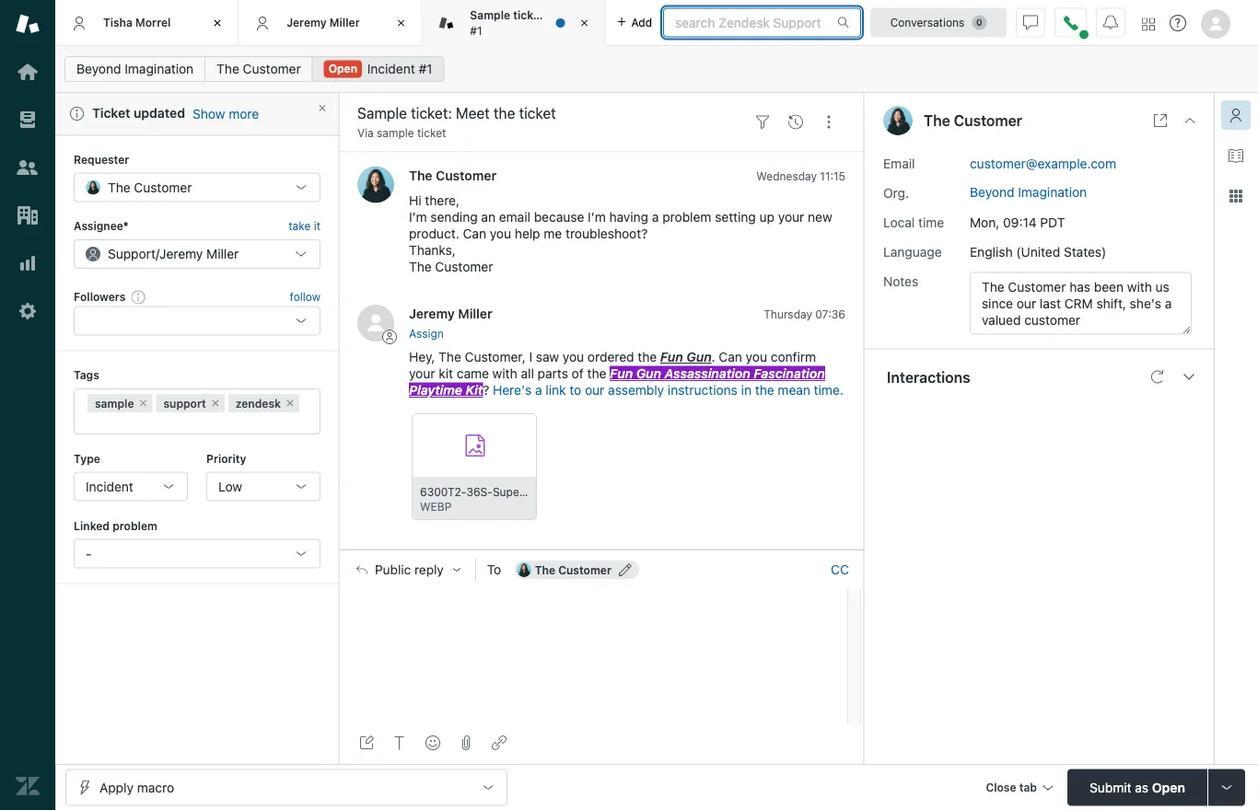 Task type: vqa. For each thing, say whether or not it's contained in the screenshot.
the right Beyond Imagination
yes



Task type: locate. For each thing, give the bounding box(es) containing it.
? here's a link to our assembly instructions in the mean time.
[[483, 383, 844, 398]]

followers element
[[74, 306, 321, 336]]

you inside . can you confirm your kit came with all parts of the
[[746, 350, 767, 365]]

beyond imagination link down tisha morrel
[[64, 56, 206, 82]]

priority
[[206, 452, 246, 465]]

here's a link to our assembly instructions in the mean time. link
[[493, 383, 844, 398]]

the up our
[[587, 366, 606, 382]]

open down jeremy miller tab
[[328, 62, 357, 75]]

remove image left support
[[138, 398, 149, 409]]

miller
[[330, 16, 360, 29], [206, 246, 239, 262], [458, 306, 493, 321]]

the up show more button
[[217, 61, 239, 76]]

beyond imagination
[[76, 61, 194, 76], [970, 184, 1087, 199]]

assassination
[[665, 366, 750, 382]]

fascination
[[754, 366, 825, 382]]

1 avatar image from the top
[[357, 166, 394, 203]]

info on adding followers image
[[131, 289, 146, 304]]

0 vertical spatial beyond imagination
[[76, 61, 194, 76]]

#1 inside tab
[[470, 24, 482, 37]]

0 vertical spatial avatar image
[[357, 166, 394, 203]]

jeremy up close ticket collision notification image
[[287, 16, 327, 29]]

imagination down 'customer@example.com'
[[1018, 184, 1087, 199]]

remove image
[[138, 398, 149, 409], [210, 398, 221, 409], [285, 398, 296, 409]]

1 horizontal spatial beyond imagination link
[[970, 184, 1087, 199]]

imagination up updated
[[125, 61, 194, 76]]

sample down tags
[[95, 397, 134, 410]]

submit as open
[[1090, 780, 1185, 795]]

0 vertical spatial beyond
[[76, 61, 121, 76]]

1 horizontal spatial can
[[719, 350, 742, 365]]

0 horizontal spatial beyond imagination link
[[64, 56, 206, 82]]

i'm down hi
[[409, 209, 427, 225]]

customer up more
[[243, 61, 301, 76]]

support / jeremy miller
[[108, 246, 239, 262]]

you up the of
[[563, 350, 584, 365]]

incident down type
[[86, 479, 133, 494]]

you down an
[[490, 226, 511, 241]]

ticket
[[92, 105, 130, 121]]

1 horizontal spatial the
[[638, 350, 657, 365]]

i'm up troubleshoot?
[[588, 209, 606, 225]]

miller inside the assignee* element
[[206, 246, 239, 262]]

views image
[[16, 108, 40, 132]]

open right as
[[1152, 780, 1185, 795]]

1 vertical spatial your
[[409, 366, 435, 382]]

1 horizontal spatial i'm
[[588, 209, 606, 225]]

an
[[481, 209, 496, 225]]

1 vertical spatial jeremy
[[159, 246, 203, 262]]

beyond inside secondary element
[[76, 61, 121, 76]]

submit
[[1090, 780, 1132, 795]]

0 vertical spatial #1
[[470, 24, 482, 37]]

beyond up "mon,"
[[970, 184, 1015, 199]]

tisha morrel tab
[[55, 0, 239, 46]]

incident #1
[[367, 61, 432, 76]]

0 horizontal spatial sample
[[95, 397, 134, 410]]

view more details image
[[1153, 113, 1168, 128]]

organizations image
[[16, 204, 40, 228]]

gun
[[687, 350, 712, 365], [636, 366, 661, 382]]

language
[[883, 244, 942, 259]]

requester element
[[74, 173, 321, 202]]

admin image
[[16, 299, 40, 323]]

as
[[1135, 780, 1149, 795]]

0 vertical spatial fun
[[660, 350, 683, 365]]

states)
[[1064, 244, 1106, 259]]

open
[[328, 62, 357, 75], [1152, 780, 1185, 795]]

add attachment image
[[459, 736, 473, 751]]

hide composer image
[[594, 543, 609, 557]]

requester
[[74, 153, 129, 166]]

confirm
[[771, 350, 816, 365]]

jeremy inside the jeremy miller assign
[[409, 306, 455, 321]]

1 horizontal spatial sample
[[377, 127, 414, 140]]

beyond imagination up 09:14
[[970, 184, 1087, 199]]

beyond imagination link inside secondary element
[[64, 56, 206, 82]]

1 horizontal spatial jeremy
[[287, 16, 327, 29]]

jeremy for jeremy miller
[[287, 16, 327, 29]]

jeremy inside the assignee* element
[[159, 246, 203, 262]]

parts
[[538, 366, 568, 382]]

2 vertical spatial jeremy
[[409, 306, 455, 321]]

1 vertical spatial incident
[[86, 479, 133, 494]]

beyond imagination link up 09:14
[[970, 184, 1087, 199]]

it
[[314, 220, 321, 233]]

the inside hi there, i'm sending an email because i'm having a problem setting up your new product. can you help me troubleshoot? thanks, the customer
[[409, 259, 432, 274]]

can right .
[[719, 350, 742, 365]]

0 horizontal spatial beyond imagination
[[76, 61, 194, 76]]

of
[[572, 366, 584, 382]]

sample right via
[[377, 127, 414, 140]]

kit
[[439, 366, 453, 382]]

hey, the customer, i saw you ordered the fun gun
[[409, 350, 712, 365]]

1 horizontal spatial fun
[[660, 350, 683, 365]]

the customer link up more
[[205, 56, 313, 82]]

low button
[[206, 472, 321, 501]]

the down the thanks,
[[409, 259, 432, 274]]

0 horizontal spatial the customer link
[[205, 56, 313, 82]]

the
[[638, 350, 657, 365], [587, 366, 606, 382], [755, 383, 774, 398]]

the down requester
[[108, 180, 130, 195]]

close image left add popup button
[[575, 14, 594, 32]]

0 vertical spatial your
[[778, 209, 804, 225]]

0 horizontal spatial miller
[[206, 246, 239, 262]]

1 horizontal spatial a
[[652, 209, 659, 225]]

Thursday 07:36 text field
[[764, 308, 846, 321]]

1 horizontal spatial gun
[[687, 350, 712, 365]]

1 horizontal spatial imagination
[[1018, 184, 1087, 199]]

jeremy up assign
[[409, 306, 455, 321]]

0 horizontal spatial incident
[[86, 479, 133, 494]]

insert emojis image
[[426, 736, 440, 751]]

assign
[[409, 327, 444, 340]]

beyond imagination inside secondary element
[[76, 61, 194, 76]]

assign button
[[409, 325, 444, 342]]

close image right view more details icon
[[1183, 113, 1197, 128]]

your inside hi there, i'm sending an email because i'm having a problem setting up your new product. can you help me troubleshoot? thanks, the customer
[[778, 209, 804, 225]]

incident inside "popup button"
[[86, 479, 133, 494]]

1 vertical spatial beyond imagination
[[970, 184, 1087, 199]]

with
[[492, 366, 517, 382]]

1 vertical spatial avatar image
[[357, 305, 394, 342]]

ticket actions image
[[822, 115, 836, 130]]

incident inside secondary element
[[367, 61, 415, 76]]

the customer link up there,
[[409, 168, 497, 183]]

beyond imagination down tisha morrel
[[76, 61, 194, 76]]

linked problem element
[[74, 539, 321, 569]]

your right the up
[[778, 209, 804, 225]]

0 horizontal spatial remove image
[[138, 398, 149, 409]]

remove image right support
[[210, 398, 221, 409]]

avatar image left hi
[[357, 166, 394, 203]]

miller inside the jeremy miller assign
[[458, 306, 493, 321]]

1 vertical spatial the
[[587, 366, 606, 382]]

you up in
[[746, 350, 767, 365]]

gun up the assembly
[[636, 366, 661, 382]]

the inside 'element'
[[108, 180, 130, 195]]

close image right morrel on the left of page
[[208, 14, 227, 32]]

0 vertical spatial the customer link
[[205, 56, 313, 82]]

sample
[[377, 127, 414, 140], [95, 397, 134, 410]]

0 horizontal spatial you
[[490, 226, 511, 241]]

email
[[883, 156, 915, 171]]

0 vertical spatial problem
[[662, 209, 711, 225]]

1 horizontal spatial the customer link
[[409, 168, 497, 183]]

1 horizontal spatial your
[[778, 209, 804, 225]]

1 horizontal spatial miller
[[330, 16, 360, 29]]

miller for jeremy miller assign
[[458, 306, 493, 321]]

fun inside the fun gun assassination fascination playtime kit
[[610, 366, 633, 382]]

incident down tabs tab list
[[367, 61, 415, 76]]

fun down ordered
[[610, 366, 633, 382]]

1 horizontal spatial remove image
[[210, 398, 221, 409]]

problem down incident "popup button"
[[113, 520, 157, 533]]

public reply button
[[340, 551, 475, 590]]

0 horizontal spatial can
[[463, 226, 486, 241]]

0 horizontal spatial fun
[[610, 366, 633, 382]]

remove image right the zendesk at the left of the page
[[285, 398, 296, 409]]

2 horizontal spatial remove image
[[285, 398, 296, 409]]

1 vertical spatial open
[[1152, 780, 1185, 795]]

3 remove image from the left
[[285, 398, 296, 409]]

customer inside the requester 'element'
[[134, 180, 192, 195]]

2 horizontal spatial jeremy
[[409, 306, 455, 321]]

0 vertical spatial incident
[[367, 61, 415, 76]]

1 vertical spatial beyond imagination link
[[970, 184, 1087, 199]]

1 vertical spatial a
[[535, 383, 542, 398]]

1 horizontal spatial beyond
[[970, 184, 1015, 199]]

customer@example.com image
[[517, 563, 531, 578]]

The Customer has been with us since our last CRM shift, she's a valued customer text field
[[970, 272, 1192, 335]]

0 horizontal spatial open
[[328, 62, 357, 75]]

problem
[[662, 209, 711, 225], [113, 520, 157, 533]]

the customer inside the requester 'element'
[[108, 180, 192, 195]]

close image inside '#1' tab
[[575, 14, 594, 32]]

1 vertical spatial #1
[[419, 61, 432, 76]]

close image up incident #1
[[392, 14, 410, 32]]

1 vertical spatial the customer link
[[409, 168, 497, 183]]

avatar image left assign
[[357, 305, 394, 342]]

the up the assembly
[[638, 350, 657, 365]]

2 vertical spatial miller
[[458, 306, 493, 321]]

2 remove image from the left
[[210, 398, 221, 409]]

notifications image
[[1103, 15, 1118, 30]]

customer up 'customer@example.com'
[[954, 112, 1022, 129]]

1 vertical spatial miller
[[206, 246, 239, 262]]

interactions
[[887, 368, 970, 386]]

the up hi
[[409, 168, 432, 183]]

1 vertical spatial fun
[[610, 366, 633, 382]]

you
[[490, 226, 511, 241], [563, 350, 584, 365], [746, 350, 767, 365]]

0 vertical spatial a
[[652, 209, 659, 225]]

0 horizontal spatial beyond
[[76, 61, 121, 76]]

beyond up ticket
[[76, 61, 121, 76]]

0 horizontal spatial imagination
[[125, 61, 194, 76]]

your inside . can you confirm your kit came with all parts of the
[[409, 366, 435, 382]]

0 vertical spatial can
[[463, 226, 486, 241]]

jeremy miller assign
[[409, 306, 493, 340]]

0 horizontal spatial i'm
[[409, 209, 427, 225]]

show
[[193, 106, 225, 121]]

customer up /
[[134, 180, 192, 195]]

imagination
[[125, 61, 194, 76], [1018, 184, 1087, 199]]

customer down hide composer icon
[[558, 564, 611, 577]]

apps image
[[1229, 189, 1243, 204]]

the customer up more
[[217, 61, 301, 76]]

2 vertical spatial the
[[755, 383, 774, 398]]

linked
[[74, 520, 110, 533]]

gun up assassination
[[687, 350, 712, 365]]

zendesk products image
[[1142, 18, 1155, 31]]

customer down the thanks,
[[435, 259, 493, 274]]

1 vertical spatial gun
[[636, 366, 661, 382]]

add link (cmd k) image
[[492, 736, 507, 751]]

#1
[[470, 24, 482, 37], [419, 61, 432, 76]]

avatar image
[[357, 166, 394, 203], [357, 305, 394, 342]]

fun
[[660, 350, 683, 365], [610, 366, 633, 382]]

macro
[[137, 780, 174, 795]]

0 vertical spatial open
[[328, 62, 357, 75]]

2 horizontal spatial miller
[[458, 306, 493, 321]]

main element
[[0, 0, 55, 811]]

the customer inside conversationlabel log
[[409, 168, 497, 183]]

i'm
[[409, 209, 427, 225], [588, 209, 606, 225]]

the customer
[[217, 61, 301, 76], [924, 112, 1022, 129], [409, 168, 497, 183], [108, 180, 192, 195], [535, 564, 611, 577]]

close tab button
[[978, 770, 1060, 809]]

the customer up there,
[[409, 168, 497, 183]]

0 vertical spatial imagination
[[125, 61, 194, 76]]

0 vertical spatial miller
[[330, 16, 360, 29]]

0 horizontal spatial problem
[[113, 520, 157, 533]]

alert
[[55, 93, 339, 136]]

remove image for support
[[210, 398, 221, 409]]

2 horizontal spatial the
[[755, 383, 774, 398]]

assembly
[[608, 383, 664, 398]]

troubleshoot?
[[566, 226, 648, 241]]

problem inside hi there, i'm sending an email because i'm having a problem setting up your new product. can you help me troubleshoot? thanks, the customer
[[662, 209, 711, 225]]

the right in
[[755, 383, 774, 398]]

1 horizontal spatial problem
[[662, 209, 711, 225]]

the customer right "user" 'image'
[[924, 112, 1022, 129]]

jeremy right support
[[159, 246, 203, 262]]

close image
[[208, 14, 227, 32], [392, 14, 410, 32], [575, 14, 594, 32], [1183, 113, 1197, 128]]

tabs tab list
[[55, 0, 663, 46]]

0 horizontal spatial jeremy
[[159, 246, 203, 262]]

having
[[609, 209, 648, 225]]

can inside hi there, i'm sending an email because i'm having a problem setting up your new product. can you help me troubleshoot? thanks, the customer
[[463, 226, 486, 241]]

miller inside tab
[[330, 16, 360, 29]]

2 horizontal spatial you
[[746, 350, 767, 365]]

beyond imagination link
[[64, 56, 206, 82], [970, 184, 1087, 199]]

0 vertical spatial beyond imagination link
[[64, 56, 206, 82]]

1 vertical spatial can
[[719, 350, 742, 365]]

fun up here's a link to our assembly instructions in the mean time. link
[[660, 350, 683, 365]]

button displays agent's chat status as invisible. image
[[1023, 15, 1038, 30]]

1 horizontal spatial incident
[[367, 61, 415, 76]]

kit
[[466, 383, 483, 398]]

apply macro
[[99, 780, 174, 795]]

problem left setting
[[662, 209, 711, 225]]

0 vertical spatial jeremy
[[287, 16, 327, 29]]

to
[[487, 562, 501, 578]]

tags
[[74, 369, 99, 382]]

beyond
[[76, 61, 121, 76], [970, 184, 1015, 199]]

#1 tab
[[422, 0, 606, 46]]

0 horizontal spatial the
[[587, 366, 606, 382]]

cc
[[831, 562, 849, 578]]

can down an
[[463, 226, 486, 241]]

0 horizontal spatial gun
[[636, 366, 661, 382]]

new
[[808, 209, 832, 225]]

draft mode image
[[359, 736, 374, 751]]

1 horizontal spatial #1
[[470, 24, 482, 37]]

the customer down requester
[[108, 180, 192, 195]]

your down hey,
[[409, 366, 435, 382]]

0 horizontal spatial a
[[535, 383, 542, 398]]

assignee* element
[[74, 240, 321, 269]]

sending
[[431, 209, 478, 225]]

a right having
[[652, 209, 659, 225]]

1 remove image from the left
[[138, 398, 149, 409]]

0 vertical spatial gun
[[687, 350, 712, 365]]

07:36
[[815, 308, 846, 321]]

reporting image
[[16, 251, 40, 275]]

the right 'customer@example.com' icon
[[535, 564, 555, 577]]

get started image
[[16, 60, 40, 84]]

0 horizontal spatial #1
[[419, 61, 432, 76]]

0 horizontal spatial your
[[409, 366, 435, 382]]

a left link
[[535, 383, 542, 398]]

jeremy inside tab
[[287, 16, 327, 29]]

the customer link
[[205, 56, 313, 82], [409, 168, 497, 183]]

1 vertical spatial problem
[[113, 520, 157, 533]]

customer
[[243, 61, 301, 76], [954, 112, 1022, 129], [436, 168, 497, 183], [134, 180, 192, 195], [435, 259, 493, 274], [558, 564, 611, 577]]



Task type: describe. For each thing, give the bounding box(es) containing it.
events image
[[788, 115, 803, 130]]

conversationlabel log
[[339, 151, 864, 550]]

jeremy for jeremy miller assign
[[409, 306, 455, 321]]

open inside secondary element
[[328, 62, 357, 75]]

customer inside secondary element
[[243, 61, 301, 76]]

notes
[[883, 274, 919, 289]]

support
[[163, 397, 206, 410]]

because
[[534, 209, 584, 225]]

linked problem
[[74, 520, 157, 533]]

me
[[544, 226, 562, 241]]

1 horizontal spatial beyond imagination
[[970, 184, 1087, 199]]

reply
[[414, 562, 444, 578]]

close image inside jeremy miller tab
[[392, 14, 410, 32]]

/
[[156, 246, 159, 262]]

close
[[986, 782, 1016, 794]]

1 i'm from the left
[[409, 209, 427, 225]]

fun gun assassination fascination playtime kit
[[409, 366, 825, 398]]

close ticket collision notification image
[[317, 103, 328, 114]]

close image inside tisha morrel tab
[[208, 14, 227, 32]]

imagination inside secondary element
[[125, 61, 194, 76]]

product.
[[409, 226, 459, 241]]

up
[[760, 209, 775, 225]]

Wednesday 11:15 text field
[[756, 169, 846, 182]]

alert containing ticket updated
[[55, 93, 339, 136]]

ticket
[[417, 127, 446, 140]]

0 vertical spatial sample
[[377, 127, 414, 140]]

link
[[546, 383, 566, 398]]

thanks,
[[409, 243, 456, 258]]

all
[[521, 366, 534, 382]]

the up kit
[[439, 350, 461, 365]]

came
[[457, 366, 489, 382]]

11:15
[[820, 169, 846, 182]]

hey,
[[409, 350, 435, 365]]

org.
[[883, 185, 909, 200]]

there,
[[425, 193, 460, 208]]

webp
[[420, 500, 452, 513]]

ordered
[[588, 350, 634, 365]]

ticket updated show more
[[92, 105, 259, 121]]

webp link
[[412, 414, 538, 521]]

get help image
[[1170, 15, 1186, 31]]

i
[[529, 350, 533, 365]]

zendesk support image
[[16, 12, 40, 36]]

public reply
[[375, 562, 444, 578]]

1 horizontal spatial open
[[1152, 780, 1185, 795]]

show more button
[[193, 105, 259, 122]]

time
[[918, 215, 944, 230]]

you inside hi there, i'm sending an email because i'm having a problem setting up your new product. can you help me troubleshoot? thanks, the customer
[[490, 226, 511, 241]]

pdt
[[1040, 215, 1065, 230]]

2 i'm from the left
[[588, 209, 606, 225]]

format text image
[[392, 736, 407, 751]]

the inside . can you confirm your kit came with all parts of the
[[587, 366, 606, 382]]

?
[[483, 383, 489, 398]]

jeremy miller link
[[409, 306, 493, 321]]

0 vertical spatial the
[[638, 350, 657, 365]]

customer@example.com
[[970, 156, 1116, 171]]

via sample ticket
[[357, 127, 446, 140]]

support
[[108, 246, 156, 262]]

1 horizontal spatial you
[[563, 350, 584, 365]]

public
[[375, 562, 411, 578]]

here's
[[493, 383, 532, 398]]

-
[[86, 546, 92, 562]]

customer,
[[465, 350, 526, 365]]

in
[[741, 383, 752, 398]]

wednesday
[[756, 169, 817, 182]]

search Zendesk Support field
[[675, 14, 830, 31]]

the inside secondary element
[[217, 61, 239, 76]]

incident for incident #1
[[367, 61, 415, 76]]

zendesk image
[[16, 775, 40, 799]]

(united
[[1016, 244, 1060, 259]]

time.
[[814, 383, 844, 398]]

the right "user" 'image'
[[924, 112, 950, 129]]

close tab
[[986, 782, 1037, 794]]

edit user image
[[619, 564, 632, 577]]

instructions
[[668, 383, 738, 398]]

2 avatar image from the top
[[357, 305, 394, 342]]

conversations
[[890, 16, 965, 29]]

tisha
[[103, 16, 133, 29]]

tab
[[1019, 782, 1037, 794]]

the customer inside secondary element
[[217, 61, 301, 76]]

jeremy miller
[[287, 16, 360, 29]]

help
[[515, 226, 540, 241]]

.
[[712, 350, 715, 365]]

conversations button
[[870, 8, 1007, 37]]

jeremy miller tab
[[239, 0, 422, 46]]

the customer down hide composer icon
[[535, 564, 611, 577]]

gun inside the fun gun assassination fascination playtime kit
[[636, 366, 661, 382]]

hi there, i'm sending an email because i'm having a problem setting up your new product. can you help me troubleshoot? thanks, the customer
[[409, 193, 832, 274]]

customer up there,
[[436, 168, 497, 183]]

via
[[357, 127, 374, 140]]

english (united states)
[[970, 244, 1106, 259]]

Subject field
[[354, 102, 742, 124]]

user image
[[883, 106, 913, 135]]

knowledge image
[[1229, 148, 1243, 163]]

remove image for sample
[[138, 398, 149, 409]]

secondary element
[[55, 51, 1258, 88]]

remove image for zendesk
[[285, 398, 296, 409]]

followers
[[74, 290, 125, 303]]

#1 inside secondary element
[[419, 61, 432, 76]]

more
[[229, 106, 259, 121]]

follow button
[[290, 289, 321, 305]]

the customer link inside secondary element
[[205, 56, 313, 82]]

. can you confirm your kit came with all parts of the
[[409, 350, 816, 382]]

Public reply composer text field
[[348, 590, 842, 628]]

local
[[883, 215, 915, 230]]

displays possible ticket submission types image
[[1219, 781, 1234, 795]]

1 vertical spatial sample
[[95, 397, 134, 410]]

a inside hi there, i'm sending an email because i'm having a problem setting up your new product. can you help me troubleshoot? thanks, the customer
[[652, 209, 659, 225]]

thursday 07:36
[[764, 308, 846, 321]]

hi
[[409, 193, 421, 208]]

mon, 09:14 pdt
[[970, 215, 1065, 230]]

1 vertical spatial imagination
[[1018, 184, 1087, 199]]

mean
[[778, 383, 810, 398]]

apply
[[99, 780, 133, 795]]

filter image
[[755, 115, 770, 130]]

customer inside hi there, i'm sending an email because i'm having a problem setting up your new product. can you help me troubleshoot? thanks, the customer
[[435, 259, 493, 274]]

incident button
[[74, 472, 188, 501]]

add button
[[606, 0, 663, 45]]

thursday
[[764, 308, 812, 321]]

miller for jeremy miller
[[330, 16, 360, 29]]

follow
[[290, 290, 321, 303]]

can inside . can you confirm your kit came with all parts of the
[[719, 350, 742, 365]]

customer context image
[[1229, 108, 1243, 123]]

to
[[570, 383, 581, 398]]

customers image
[[16, 156, 40, 180]]

our
[[585, 383, 605, 398]]

english
[[970, 244, 1013, 259]]

wednesday 11:15
[[756, 169, 846, 182]]

mon,
[[970, 215, 1000, 230]]

1 vertical spatial beyond
[[970, 184, 1015, 199]]

take it button
[[289, 217, 321, 236]]

incident for incident
[[86, 479, 133, 494]]



